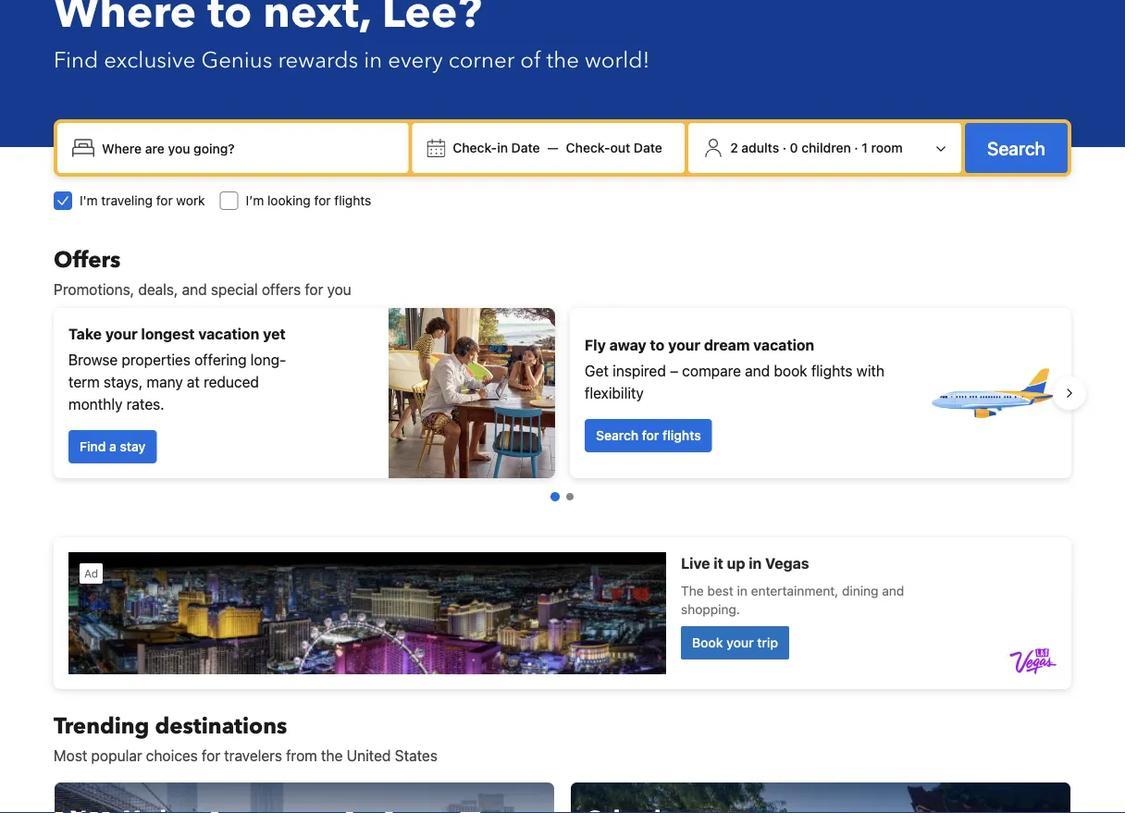Task type: describe. For each thing, give the bounding box(es) containing it.
for down flexibility
[[642, 428, 660, 444]]

1 check- from the left
[[453, 140, 497, 156]]

popular
[[91, 748, 142, 765]]

get
[[585, 362, 609, 380]]

to
[[650, 337, 665, 354]]

for inside offers promotions, deals, and special offers for you
[[305, 281, 323, 299]]

flexibility
[[585, 385, 644, 402]]

rates.
[[127, 396, 165, 413]]

compare
[[683, 362, 742, 380]]

room
[[872, 140, 903, 156]]

take
[[69, 325, 102, 343]]

inspired
[[613, 362, 667, 380]]

term
[[69, 374, 100, 391]]

adults
[[742, 140, 780, 156]]

work
[[176, 193, 205, 208]]

world!
[[585, 45, 650, 75]]

with
[[857, 362, 885, 380]]

many
[[147, 374, 183, 391]]

flights inside fly away to your dream vacation get inspired – compare and book flights with flexibility
[[812, 362, 853, 380]]

i'm looking for flights
[[246, 193, 372, 208]]

0 vertical spatial flights
[[335, 193, 372, 208]]

offers promotions, deals, and special offers for you
[[54, 245, 352, 299]]

search for flights
[[596, 428, 702, 444]]

of
[[521, 45, 541, 75]]

corner
[[449, 45, 515, 75]]

check-out date button
[[559, 131, 670, 165]]

1 horizontal spatial flights
[[663, 428, 702, 444]]

deals,
[[138, 281, 178, 299]]

traveling
[[101, 193, 153, 208]]

every
[[388, 45, 443, 75]]

promotions,
[[54, 281, 134, 299]]

offers
[[54, 245, 121, 275]]

and inside fly away to your dream vacation get inspired – compare and book flights with flexibility
[[746, 362, 771, 380]]

i'm traveling for work
[[80, 193, 205, 208]]

states
[[395, 748, 438, 765]]

region containing take your longest vacation yet
[[39, 301, 1087, 486]]

find for find exclusive genius rewards in every corner of the world!
[[54, 45, 98, 75]]

find for find a stay
[[80, 439, 106, 455]]

i'm
[[80, 193, 98, 208]]

1 · from the left
[[783, 140, 787, 156]]

most
[[54, 748, 87, 765]]

monthly
[[69, 396, 123, 413]]

vacation inside the take your longest vacation yet browse properties offering long- term stays, many at reduced monthly rates.
[[198, 325, 260, 343]]

your inside fly away to your dream vacation get inspired – compare and book flights with flexibility
[[669, 337, 701, 354]]

find a stay link
[[69, 431, 157, 464]]

the for of
[[547, 45, 580, 75]]

browse
[[69, 351, 118, 369]]

dream
[[704, 337, 750, 354]]

a
[[109, 439, 117, 455]]

2 date from the left
[[634, 140, 663, 156]]

2 adults · 0 children · 1 room
[[731, 140, 903, 156]]

properties
[[122, 351, 191, 369]]

looking
[[268, 193, 311, 208]]

i'm
[[246, 193, 264, 208]]

and inside offers promotions, deals, and special offers for you
[[182, 281, 207, 299]]

find a stay
[[80, 439, 146, 455]]



Task type: locate. For each thing, give the bounding box(es) containing it.
vacation up book
[[754, 337, 815, 354]]

flights down –
[[663, 428, 702, 444]]

0
[[790, 140, 799, 156]]

the right of on the left of the page
[[547, 45, 580, 75]]

in left the every
[[364, 45, 383, 75]]

check-in date button
[[446, 131, 548, 165]]

·
[[783, 140, 787, 156], [855, 140, 859, 156]]

0 horizontal spatial flights
[[335, 193, 372, 208]]

your right take
[[105, 325, 138, 343]]

· left the 0
[[783, 140, 787, 156]]

your right to
[[669, 337, 701, 354]]

region
[[39, 301, 1087, 486]]

0 horizontal spatial in
[[364, 45, 383, 75]]

reduced
[[204, 374, 259, 391]]

2 horizontal spatial flights
[[812, 362, 853, 380]]

in left —
[[497, 140, 508, 156]]

destinations
[[155, 712, 287, 742]]

0 horizontal spatial vacation
[[198, 325, 260, 343]]

children
[[802, 140, 852, 156]]

date left —
[[512, 140, 540, 156]]

main content containing offers
[[39, 245, 1087, 814]]

vacation inside fly away to your dream vacation get inspired – compare and book flights with flexibility
[[754, 337, 815, 354]]

you
[[327, 281, 352, 299]]

special
[[211, 281, 258, 299]]

—
[[548, 140, 559, 156]]

trending
[[54, 712, 149, 742]]

and left book
[[746, 362, 771, 380]]

search inside region
[[596, 428, 639, 444]]

advertisement region
[[54, 538, 1072, 690]]

0 vertical spatial and
[[182, 281, 207, 299]]

for right looking
[[314, 193, 331, 208]]

1 horizontal spatial date
[[634, 140, 663, 156]]

from
[[286, 748, 317, 765]]

date right out
[[634, 140, 663, 156]]

0 horizontal spatial ·
[[783, 140, 787, 156]]

main content
[[39, 245, 1087, 814]]

· left 1
[[855, 140, 859, 156]]

2 · from the left
[[855, 140, 859, 156]]

united
[[347, 748, 391, 765]]

trending destinations most popular choices for travelers from the united states
[[54, 712, 438, 765]]

1 horizontal spatial and
[[746, 362, 771, 380]]

the right from
[[321, 748, 343, 765]]

book
[[774, 362, 808, 380]]

exclusive
[[104, 45, 196, 75]]

progress bar
[[551, 493, 574, 502]]

find
[[54, 45, 98, 75], [80, 439, 106, 455]]

fly away to your dream vacation get inspired – compare and book flights with flexibility
[[585, 337, 885, 402]]

1
[[862, 140, 868, 156]]

offers
[[262, 281, 301, 299]]

search for search
[[988, 137, 1046, 159]]

1 vertical spatial the
[[321, 748, 343, 765]]

stay
[[120, 439, 146, 455]]

search inside button
[[988, 137, 1046, 159]]

yet
[[263, 325, 286, 343]]

2 vertical spatial flights
[[663, 428, 702, 444]]

flights
[[335, 193, 372, 208], [812, 362, 853, 380], [663, 428, 702, 444]]

1 date from the left
[[512, 140, 540, 156]]

0 horizontal spatial date
[[512, 140, 540, 156]]

0 vertical spatial find
[[54, 45, 98, 75]]

rewards
[[278, 45, 359, 75]]

longest
[[141, 325, 195, 343]]

check-
[[453, 140, 497, 156], [566, 140, 611, 156]]

flights left with
[[812, 362, 853, 380]]

take your longest vacation yet browse properties offering long- term stays, many at reduced monthly rates.
[[69, 325, 286, 413]]

stays,
[[104, 374, 143, 391]]

0 horizontal spatial your
[[105, 325, 138, 343]]

offering
[[195, 351, 247, 369]]

for left work
[[156, 193, 173, 208]]

–
[[670, 362, 679, 380]]

vacation
[[198, 325, 260, 343], [754, 337, 815, 354]]

find exclusive genius rewards in every corner of the world!
[[54, 45, 650, 75]]

2
[[731, 140, 739, 156]]

fly
[[585, 337, 606, 354]]

Where are you going? field
[[94, 131, 401, 165]]

take your longest vacation yet image
[[389, 308, 556, 479]]

the for from
[[321, 748, 343, 765]]

0 vertical spatial search
[[988, 137, 1046, 159]]

1 horizontal spatial check-
[[566, 140, 611, 156]]

for down destinations
[[202, 748, 220, 765]]

0 vertical spatial the
[[547, 45, 580, 75]]

search
[[988, 137, 1046, 159], [596, 428, 639, 444]]

fly away to your dream vacation image
[[928, 329, 1057, 458]]

at
[[187, 374, 200, 391]]

1 vertical spatial and
[[746, 362, 771, 380]]

0 horizontal spatial search
[[596, 428, 639, 444]]

vacation up the offering
[[198, 325, 260, 343]]

genius
[[201, 45, 273, 75]]

1 vertical spatial search
[[596, 428, 639, 444]]

find left exclusive
[[54, 45, 98, 75]]

for inside trending destinations most popular choices for travelers from the united states
[[202, 748, 220, 765]]

1 horizontal spatial vacation
[[754, 337, 815, 354]]

1 vertical spatial in
[[497, 140, 508, 156]]

1 horizontal spatial ·
[[855, 140, 859, 156]]

search for search for flights
[[596, 428, 639, 444]]

check- right —
[[566, 140, 611, 156]]

1 horizontal spatial the
[[547, 45, 580, 75]]

check-in date — check-out date
[[453, 140, 663, 156]]

flights right looking
[[335, 193, 372, 208]]

1 horizontal spatial in
[[497, 140, 508, 156]]

the
[[547, 45, 580, 75], [321, 748, 343, 765]]

long-
[[251, 351, 286, 369]]

search button
[[966, 123, 1069, 173]]

in
[[364, 45, 383, 75], [497, 140, 508, 156]]

0 horizontal spatial and
[[182, 281, 207, 299]]

travelers
[[224, 748, 282, 765]]

1 vertical spatial flights
[[812, 362, 853, 380]]

away
[[610, 337, 647, 354]]

0 vertical spatial in
[[364, 45, 383, 75]]

1 horizontal spatial search
[[988, 137, 1046, 159]]

the inside trending destinations most popular choices for travelers from the united states
[[321, 748, 343, 765]]

your
[[105, 325, 138, 343], [669, 337, 701, 354]]

1 horizontal spatial your
[[669, 337, 701, 354]]

0 horizontal spatial the
[[321, 748, 343, 765]]

out
[[611, 140, 631, 156]]

1 vertical spatial find
[[80, 439, 106, 455]]

for left you
[[305, 281, 323, 299]]

0 horizontal spatial check-
[[453, 140, 497, 156]]

choices
[[146, 748, 198, 765]]

find left a
[[80, 439, 106, 455]]

for
[[156, 193, 173, 208], [314, 193, 331, 208], [305, 281, 323, 299], [642, 428, 660, 444], [202, 748, 220, 765]]

and
[[182, 281, 207, 299], [746, 362, 771, 380]]

date
[[512, 140, 540, 156], [634, 140, 663, 156]]

check- left —
[[453, 140, 497, 156]]

your inside the take your longest vacation yet browse properties offering long- term stays, many at reduced monthly rates.
[[105, 325, 138, 343]]

2 check- from the left
[[566, 140, 611, 156]]

and right deals, on the left top of page
[[182, 281, 207, 299]]

search for flights link
[[585, 419, 713, 453]]

2 adults · 0 children · 1 room button
[[696, 131, 955, 166]]



Task type: vqa. For each thing, say whether or not it's contained in the screenshot.
the bottom 'Time'
no



